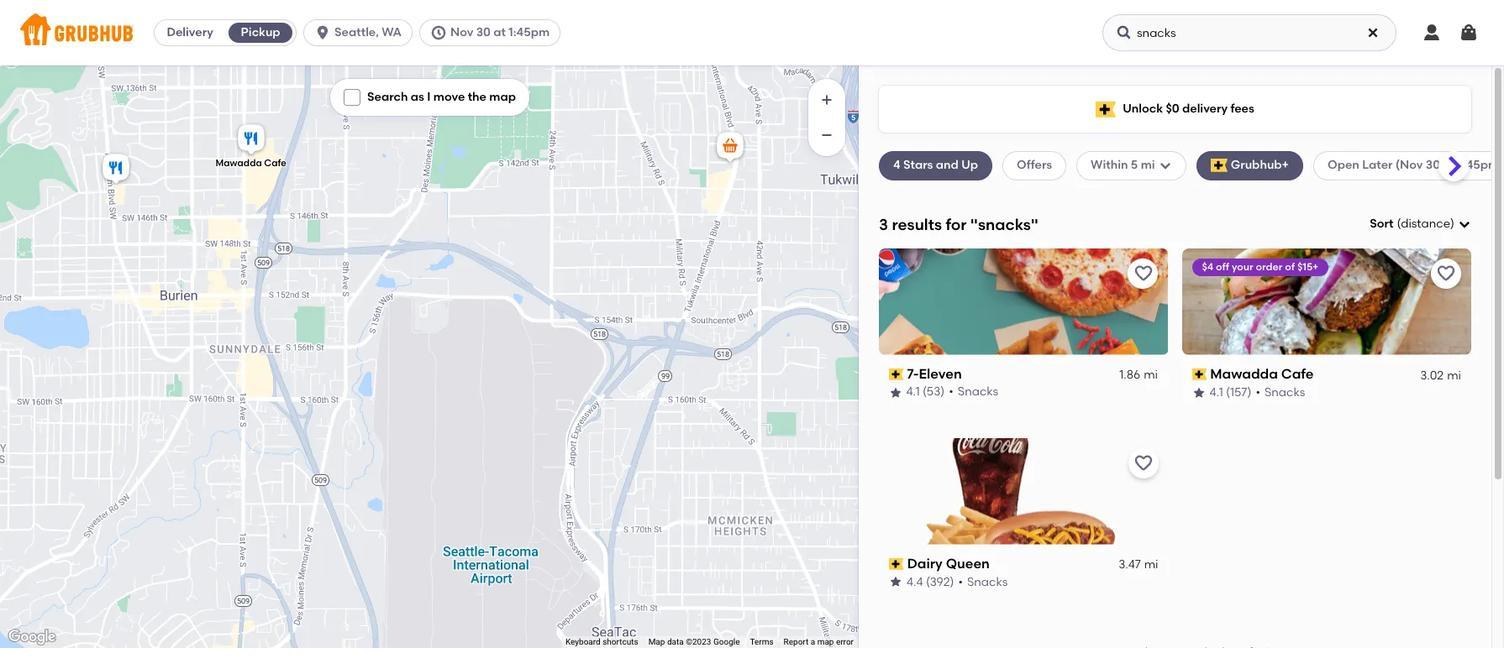 Task type: locate. For each thing, give the bounding box(es) containing it.
0 vertical spatial cafe
[[264, 158, 286, 169]]

seattle,
[[335, 25, 379, 40]]

open later (nov 30 at 1:45pm)
[[1328, 158, 1504, 173]]

0 horizontal spatial grubhub plus flag logo image
[[1096, 101, 1117, 117]]

2 horizontal spatial •
[[1256, 385, 1261, 400]]

subscription pass image for mawadda cafe
[[1192, 369, 1207, 381]]

30 right nov
[[476, 25, 491, 40]]

mi right 3.02
[[1448, 368, 1462, 383]]

keyboard
[[566, 638, 601, 647]]

star icon image
[[889, 386, 903, 400], [1192, 386, 1206, 400], [889, 576, 903, 590]]

svg image inside seattle, wa button
[[314, 24, 331, 41]]

report
[[784, 638, 809, 647]]

subscription pass image right the 1.86 mi
[[1192, 369, 1207, 381]]

• snacks for cafe
[[1256, 385, 1306, 400]]

map region
[[0, 0, 1008, 649]]

4 stars and up
[[894, 158, 979, 173]]

subscription pass image
[[889, 369, 904, 381], [1192, 369, 1207, 381], [889, 559, 904, 571]]

30 right (nov
[[1426, 158, 1441, 173]]

snacks down eleven
[[959, 385, 999, 400]]

none field containing sort
[[1371, 216, 1472, 233]]

snacks
[[959, 385, 999, 400], [1265, 385, 1306, 400], [968, 575, 1008, 590]]

0 vertical spatial 30
[[476, 25, 491, 40]]

nov 30 at 1:45pm button
[[419, 19, 567, 46]]

• snacks down eleven
[[950, 385, 999, 400]]

subscription pass image left 7-
[[889, 369, 904, 381]]

star icon image left 4.4
[[889, 576, 903, 590]]

• snacks right (157) at right
[[1256, 385, 1306, 400]]

save this restaurant button
[[1129, 259, 1159, 289], [1432, 259, 1462, 289], [1129, 449, 1159, 479]]

mi right 3.47
[[1145, 558, 1159, 572]]

0 horizontal spatial •
[[950, 385, 954, 400]]

results
[[892, 215, 942, 234]]

sort ( distance )
[[1371, 217, 1455, 231]]

• down queen
[[959, 575, 963, 590]]

terms
[[750, 638, 774, 647]]

$4 off your order of $15+
[[1203, 261, 1319, 273]]

• snacks down queen
[[959, 575, 1008, 590]]

map right the
[[490, 90, 516, 104]]

$0
[[1166, 102, 1180, 116]]

google image
[[4, 627, 60, 649]]

shortcuts
[[603, 638, 639, 647]]

0 vertical spatial mawadda
[[216, 158, 262, 169]]

7-eleven
[[908, 366, 963, 382]]

mawadda cafe inside map region
[[216, 158, 286, 169]]

4.1 left (157) at right
[[1210, 385, 1224, 400]]

0 horizontal spatial mawadda cafe
[[216, 158, 286, 169]]

0 vertical spatial mawadda cafe
[[216, 158, 286, 169]]

1 vertical spatial map
[[818, 638, 834, 647]]

off
[[1216, 261, 1230, 273]]

at left 1:45pm)
[[1444, 158, 1456, 173]]

0 horizontal spatial mawadda
[[216, 158, 262, 169]]

data
[[667, 638, 684, 647]]

4
[[894, 158, 901, 173]]

of
[[1286, 261, 1295, 273]]

(53)
[[923, 385, 946, 400]]

0 horizontal spatial save this restaurant image
[[1134, 454, 1154, 474]]

grubhub+
[[1231, 158, 1290, 173]]

keyboard shortcuts
[[566, 638, 639, 647]]

map
[[490, 90, 516, 104], [818, 638, 834, 647]]

1.86
[[1120, 368, 1141, 383]]

mi
[[1141, 158, 1156, 173], [1145, 368, 1159, 383], [1448, 368, 1462, 383], [1145, 558, 1159, 572]]

for
[[946, 215, 967, 234]]

1 vertical spatial at
[[1444, 158, 1456, 173]]

mawadda cafe
[[216, 158, 286, 169], [1211, 366, 1314, 382]]

1 vertical spatial mawadda cafe
[[1211, 366, 1314, 382]]

None field
[[1371, 216, 1472, 233]]

• right (157) at right
[[1256, 385, 1261, 400]]

mi right 1.86
[[1145, 368, 1159, 383]]

7 eleven image
[[714, 129, 747, 166]]

up
[[962, 158, 979, 173]]

mawadda
[[216, 158, 262, 169], [1211, 366, 1279, 382]]

• snacks
[[950, 385, 999, 400], [1256, 385, 1306, 400], [959, 575, 1008, 590]]

4.1 down 7-
[[907, 385, 921, 400]]

grubhub plus flag logo image left "unlock"
[[1096, 101, 1117, 117]]

30
[[476, 25, 491, 40], [1426, 158, 1441, 173]]

wa
[[382, 25, 402, 40]]

1 horizontal spatial 4.1
[[1210, 385, 1224, 400]]

star icon image left 4.1 (157)
[[1192, 386, 1206, 400]]

(392)
[[926, 575, 954, 590]]

1 vertical spatial save this restaurant image
[[1134, 454, 1154, 474]]

save this restaurant image
[[1134, 264, 1154, 284]]

star icon image left the 4.1 (53)
[[889, 386, 903, 400]]

subscription pass image for dairy queen
[[889, 559, 904, 571]]

• for eleven
[[950, 385, 954, 400]]

0 horizontal spatial 4.1
[[907, 385, 921, 400]]

0 horizontal spatial at
[[494, 25, 506, 40]]

0 horizontal spatial 30
[[476, 25, 491, 40]]

1 horizontal spatial •
[[959, 575, 963, 590]]

0 horizontal spatial map
[[490, 90, 516, 104]]

7-
[[908, 366, 920, 382]]

3 results for "snacks"
[[879, 215, 1039, 234]]

0 vertical spatial grubhub plus flag logo image
[[1096, 101, 1117, 117]]

0 vertical spatial at
[[494, 25, 506, 40]]

3.02 mi
[[1421, 368, 1462, 383]]

1 horizontal spatial grubhub plus flag logo image
[[1211, 159, 1228, 173]]

later
[[1363, 158, 1393, 173]]

0 horizontal spatial cafe
[[264, 158, 286, 169]]

svg image
[[1422, 23, 1443, 43], [1459, 23, 1480, 43], [314, 24, 331, 41], [430, 24, 447, 41], [1116, 24, 1133, 41], [1367, 26, 1380, 40], [347, 93, 357, 103], [1159, 159, 1172, 173], [1459, 218, 1472, 231]]

1 horizontal spatial save this restaurant image
[[1437, 264, 1457, 284]]

at inside button
[[494, 25, 506, 40]]

snacks down queen
[[968, 575, 1008, 590]]

1 vertical spatial mawadda
[[1211, 366, 1279, 382]]

as
[[411, 90, 424, 104]]

cafe
[[264, 158, 286, 169], [1282, 366, 1314, 382]]

•
[[950, 385, 954, 400], [1256, 385, 1261, 400], [959, 575, 963, 590]]

• right (53)
[[950, 385, 954, 400]]

7-eleven logo image
[[879, 249, 1169, 355]]

at
[[494, 25, 506, 40], [1444, 158, 1456, 173]]

grubhub plus flag logo image
[[1096, 101, 1117, 117], [1211, 159, 1228, 173]]

30 inside button
[[476, 25, 491, 40]]

)
[[1451, 217, 1455, 231]]

at left 1:45pm
[[494, 25, 506, 40]]

4.1 (157)
[[1210, 385, 1252, 400]]

nov
[[451, 25, 474, 40]]

1 horizontal spatial mawadda
[[1211, 366, 1279, 382]]

map right a on the bottom right of page
[[818, 638, 834, 647]]

search
[[367, 90, 408, 104]]

• snacks for eleven
[[950, 385, 999, 400]]

• snacks for queen
[[959, 575, 1008, 590]]

subscription pass image left dairy
[[889, 559, 904, 571]]

1 horizontal spatial mawadda cafe
[[1211, 366, 1314, 382]]

snacks right (157) at right
[[1265, 385, 1306, 400]]

(nov
[[1396, 158, 1424, 173]]

1 vertical spatial grubhub plus flag logo image
[[1211, 159, 1228, 173]]

1:45pm
[[509, 25, 550, 40]]

star icon image for 7-eleven
[[889, 386, 903, 400]]

4.1
[[907, 385, 921, 400], [1210, 385, 1224, 400]]

1 vertical spatial cafe
[[1282, 366, 1314, 382]]

seattle, wa button
[[304, 19, 419, 46]]

snacks for eleven
[[959, 385, 999, 400]]

dairy queen logo image
[[879, 439, 1169, 545]]

delivery
[[167, 25, 213, 40]]

1:45pm)
[[1459, 158, 1504, 173]]

1 horizontal spatial 30
[[1426, 158, 1441, 173]]

3
[[879, 215, 889, 234]]

mi right 5
[[1141, 158, 1156, 173]]

subscription pass image for 7-eleven
[[889, 369, 904, 381]]

save this restaurant button for dairy queen
[[1129, 449, 1159, 479]]

cafe inside map region
[[264, 158, 286, 169]]

1 horizontal spatial map
[[818, 638, 834, 647]]

2 4.1 from the left
[[1210, 385, 1224, 400]]

save this restaurant button for 7-eleven
[[1129, 259, 1159, 289]]

google
[[714, 638, 740, 647]]

offers
[[1017, 158, 1053, 173]]

minus icon image
[[819, 127, 836, 144]]

grubhub plus flag logo image left grubhub+
[[1211, 159, 1228, 173]]

save this restaurant image
[[1437, 264, 1457, 284], [1134, 454, 1154, 474]]

1 4.1 from the left
[[907, 385, 921, 400]]

mi for dairy queen
[[1145, 558, 1159, 572]]



Task type: describe. For each thing, give the bounding box(es) containing it.
1.86 mi
[[1120, 368, 1159, 383]]

dairy queen
[[908, 556, 990, 572]]

plus icon image
[[819, 92, 836, 108]]

0 vertical spatial map
[[490, 90, 516, 104]]

and
[[936, 158, 959, 173]]

svg image inside the nov 30 at 1:45pm button
[[430, 24, 447, 41]]

pickup button
[[225, 19, 296, 46]]

terms link
[[750, 638, 774, 647]]

delivery button
[[155, 19, 225, 46]]

1 vertical spatial 30
[[1426, 158, 1441, 173]]

pickup
[[241, 25, 280, 40]]

svg image inside field
[[1459, 218, 1472, 231]]

distance
[[1402, 217, 1451, 231]]

5
[[1131, 158, 1138, 173]]

grubhub plus flag logo image for grubhub+
[[1211, 159, 1228, 173]]

unlock $0 delivery fees
[[1123, 102, 1255, 116]]

main navigation navigation
[[0, 0, 1505, 66]]

star icon image for mawadda cafe
[[1192, 386, 1206, 400]]

mawadda cafe logo image
[[1182, 249, 1472, 355]]

• for queen
[[959, 575, 963, 590]]

mawadda cafe image
[[235, 122, 268, 159]]

4.1 for 7-
[[907, 385, 921, 400]]

snacks for queen
[[968, 575, 1008, 590]]

dairy
[[908, 556, 943, 572]]

(157)
[[1227, 385, 1252, 400]]

3.02
[[1421, 368, 1444, 383]]

report a map error
[[784, 638, 854, 647]]

4.4
[[907, 575, 923, 590]]

mawadda inside map region
[[216, 158, 262, 169]]

dairy queen image
[[99, 151, 133, 188]]

snacks for cafe
[[1265, 385, 1306, 400]]

star icon image for dairy queen
[[889, 576, 903, 590]]

i
[[427, 90, 431, 104]]

within 5 mi
[[1091, 158, 1156, 173]]

mi for mawadda cafe
[[1448, 368, 1462, 383]]

0 vertical spatial save this restaurant image
[[1437, 264, 1457, 284]]

1 horizontal spatial at
[[1444, 158, 1456, 173]]

sort
[[1371, 217, 1394, 231]]

"snacks"
[[971, 215, 1039, 234]]

map
[[649, 638, 665, 647]]

(
[[1398, 217, 1402, 231]]

your
[[1232, 261, 1254, 273]]

search as i move the map
[[367, 90, 516, 104]]

3.47
[[1119, 558, 1141, 572]]

the
[[468, 90, 487, 104]]

delivery
[[1183, 102, 1228, 116]]

stars
[[904, 158, 933, 173]]

fees
[[1231, 102, 1255, 116]]

nov 30 at 1:45pm
[[451, 25, 550, 40]]

keyboard shortcuts button
[[566, 637, 639, 649]]

seattle, wa
[[335, 25, 402, 40]]

queen
[[946, 556, 990, 572]]

1 horizontal spatial cafe
[[1282, 366, 1314, 382]]

$4
[[1203, 261, 1214, 273]]

order
[[1256, 261, 1283, 273]]

map data ©2023 google
[[649, 638, 740, 647]]

move
[[434, 90, 465, 104]]

4.4 (392)
[[907, 575, 954, 590]]

©2023
[[686, 638, 712, 647]]

report a map error link
[[784, 638, 854, 647]]

Search for food, convenience, alcohol... search field
[[1103, 14, 1397, 51]]

4.1 (53)
[[907, 385, 946, 400]]

a
[[811, 638, 816, 647]]

within
[[1091, 158, 1129, 173]]

grubhub plus flag logo image for unlock $0 delivery fees
[[1096, 101, 1117, 117]]

open
[[1328, 158, 1360, 173]]

mi for 7-eleven
[[1145, 368, 1159, 383]]

$15+
[[1298, 261, 1319, 273]]

eleven
[[920, 366, 963, 382]]

unlock
[[1123, 102, 1164, 116]]

3.47 mi
[[1119, 558, 1159, 572]]

• for cafe
[[1256, 385, 1261, 400]]

error
[[836, 638, 854, 647]]

4.1 for mawadda
[[1210, 385, 1224, 400]]



Task type: vqa. For each thing, say whether or not it's contained in the screenshot.
"$0.99" at the right of page
no



